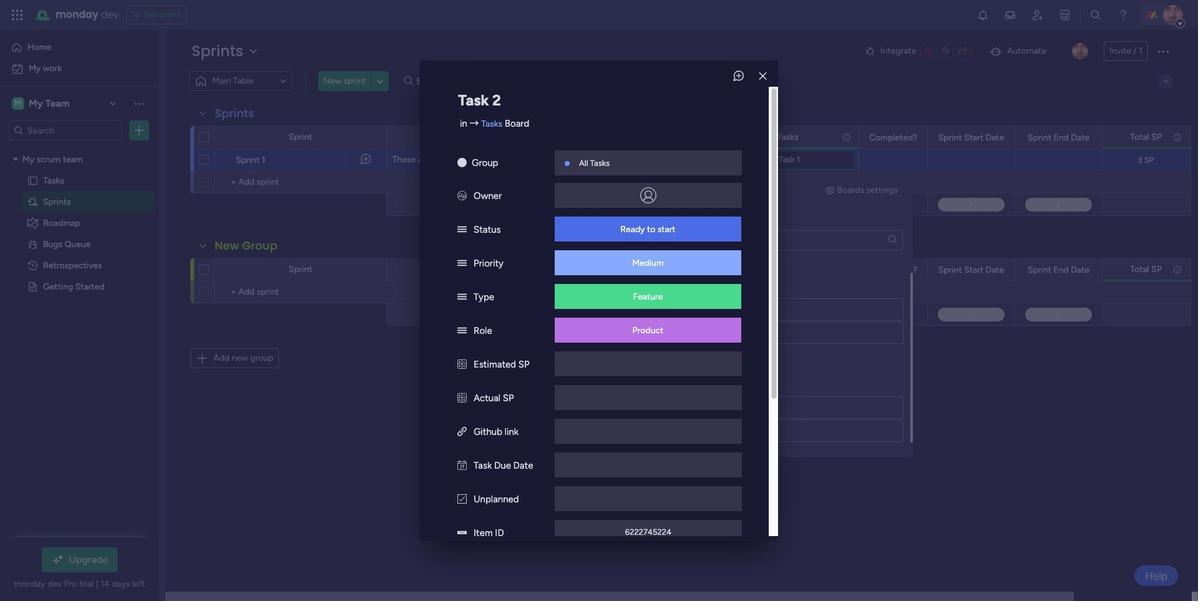 Task type: vqa. For each thing, say whether or not it's contained in the screenshot.
Date inside 'Task 2' dialog
yes



Task type: locate. For each thing, give the bounding box(es) containing it.
1 horizontal spatial task 2
[[705, 403, 728, 412]]

0 vertical spatial dev
[[101, 7, 119, 22]]

task 2 dialog
[[420, 60, 779, 601]]

0 horizontal spatial group
[[242, 238, 278, 253]]

2 vertical spatial all tasks
[[675, 377, 713, 389]]

2 tasks field from the top
[[774, 263, 802, 276]]

1 horizontal spatial 2
[[723, 403, 728, 412]]

Sprint Goals field
[[453, 263, 508, 277]]

home link
[[7, 37, 152, 57]]

v2 status image left status
[[457, 224, 467, 235]]

my for my work
[[29, 63, 41, 74]]

1 vertical spatial dev
[[48, 579, 62, 589]]

Active? field
[[584, 263, 620, 277]]

2 horizontal spatial group
[[696, 76, 721, 86]]

1 vertical spatial sprints
[[215, 106, 254, 121]]

Sprint End Date field
[[1025, 131, 1093, 145], [1025, 263, 1093, 277]]

sprint
[[344, 76, 366, 86]]

sprints up roadmap
[[43, 196, 71, 207]]

0 vertical spatial tasks field
[[774, 130, 802, 144]]

1 vertical spatial completed?
[[870, 264, 918, 275]]

1 vertical spatial total
[[1131, 264, 1150, 274]]

2 v2 status image from the top
[[457, 291, 467, 303]]

dapulse numbers column image
[[457, 359, 467, 370], [457, 393, 467, 404]]

1 sprint start date field from the top
[[936, 131, 1008, 145]]

v2 status image left type
[[457, 291, 467, 303]]

upgrade button
[[42, 547, 118, 572]]

total sp for second total sp field from the bottom
[[1131, 131, 1162, 142]]

integrate
[[881, 46, 917, 56]]

0 horizontal spatial task 2
[[458, 91, 501, 109]]

public board image
[[27, 174, 39, 186], [27, 280, 39, 292]]

new inside button
[[323, 76, 342, 86]]

Tasks field
[[774, 130, 802, 144], [774, 263, 802, 276]]

james peterson image
[[1164, 5, 1184, 25], [1072, 43, 1089, 59]]

my right workspace icon on the top
[[29, 97, 43, 109]]

due
[[494, 460, 511, 471]]

2 vertical spatial /
[[600, 309, 604, 320]]

public board image left getting
[[27, 280, 39, 292]]

2 total sp from the top
[[1131, 264, 1162, 274]]

0 horizontal spatial dev
[[48, 579, 62, 589]]

2 public board image from the top
[[27, 280, 39, 292]]

option
[[0, 148, 159, 150]]

task 2 down all tasks
[[705, 403, 728, 412]]

item
[[474, 527, 493, 539]]

Sprint Start Date field
[[936, 131, 1008, 145], [936, 263, 1008, 277]]

list box
[[0, 146, 159, 465], [664, 247, 913, 443]]

New Group field
[[212, 238, 281, 254]]

2 vertical spatial v2 status image
[[457, 325, 467, 336]]

2 vertical spatial my
[[22, 154, 34, 164]]

integrate button
[[860, 38, 980, 64]]

0 vertical spatial my
[[29, 63, 41, 74]]

column information image for new group
[[1173, 264, 1183, 274]]

1 horizontal spatial dev
[[101, 7, 119, 22]]

choose
[[674, 184, 708, 196]]

invite / 1 button
[[1104, 41, 1149, 61]]

v2 link column image
[[457, 426, 467, 437]]

Completed? field
[[866, 131, 921, 145], [866, 263, 921, 277]]

james peterson image right help image
[[1164, 5, 1184, 25]]

product
[[632, 325, 664, 335]]

tasks for all tasks
[[686, 356, 708, 367]]

0 vertical spatial total sp
[[1131, 131, 1162, 142]]

0 vertical spatial total sp field
[[1128, 130, 1165, 144]]

1 vertical spatial dapulse numbers column image
[[457, 393, 467, 404]]

team
[[45, 97, 70, 109]]

all tasks up the 0 / 1
[[579, 158, 610, 168]]

1 vertical spatial sprint end date field
[[1025, 263, 1093, 277]]

0 vertical spatial total
[[1131, 131, 1150, 142]]

Total SP field
[[1128, 130, 1165, 144], [1128, 263, 1165, 276]]

0 horizontal spatial 2
[[492, 91, 501, 109]]

v2 status image left role
[[457, 325, 467, 336]]

1 vertical spatial tasks field
[[774, 263, 802, 276]]

total
[[1131, 131, 1150, 142], [1131, 264, 1150, 274]]

list box containing my scrum team
[[0, 146, 159, 465]]

sprint end date
[[1028, 132, 1090, 143], [1028, 264, 1090, 275]]

1 horizontal spatial monday
[[56, 7, 98, 22]]

sprint start date
[[939, 132, 1005, 143], [939, 264, 1005, 275]]

monday left pro
[[14, 579, 45, 589]]

work
[[43, 63, 62, 74]]

2 sprint end date field from the top
[[1025, 263, 1093, 277]]

public board image for tasks
[[27, 174, 39, 186]]

0
[[594, 199, 600, 210], [593, 309, 599, 320], [605, 309, 611, 320], [897, 309, 903, 320]]

1 public board image from the top
[[27, 174, 39, 186]]

0 vertical spatial public board image
[[27, 174, 39, 186]]

all tasks
[[674, 356, 708, 367]]

0 vertical spatial new
[[323, 76, 342, 86]]

dev
[[101, 7, 119, 22], [48, 579, 62, 589]]

task 2 inside task 2 dialog
[[458, 91, 501, 109]]

total sp
[[1131, 131, 1162, 142], [1131, 264, 1162, 274]]

1 vertical spatial task 1
[[705, 305, 727, 314]]

group inside popup button
[[696, 76, 721, 86]]

dapulse numbers column image left actual at the left
[[457, 393, 467, 404]]

automate button
[[985, 41, 1052, 61]]

column information image
[[842, 132, 852, 142], [1173, 132, 1183, 142], [1173, 264, 1183, 274]]

1 vertical spatial v2 status image
[[457, 291, 467, 303]]

1 vertical spatial sprint end date
[[1028, 264, 1090, 275]]

v2 pulse id image
[[457, 527, 467, 539]]

0 for 0
[[897, 309, 903, 320]]

james peterson image left the invite
[[1072, 43, 1089, 59]]

1 vertical spatial /
[[601, 199, 605, 210]]

date
[[986, 132, 1005, 143], [1071, 132, 1090, 143], [986, 264, 1005, 275], [1071, 264, 1090, 275], [513, 460, 533, 471]]

github
[[473, 426, 502, 437]]

new inside field
[[215, 238, 239, 253]]

start
[[965, 132, 984, 143], [965, 264, 984, 275]]

by
[[723, 76, 733, 86]]

/ inside button
[[1134, 46, 1137, 56]]

link
[[505, 426, 519, 437]]

sprint timeline
[[644, 264, 703, 275]]

1 vertical spatial my
[[29, 97, 43, 109]]

1 vertical spatial new
[[215, 238, 239, 253]]

|
[[96, 579, 98, 589]]

0 / 1
[[594, 199, 610, 210]]

task 2 up → at the top of page
[[458, 91, 501, 109]]

ready
[[620, 224, 645, 234]]

main table button
[[189, 71, 293, 91]]

0 vertical spatial completed? field
[[866, 131, 921, 145]]

1 vertical spatial start
[[965, 264, 984, 275]]

0 vertical spatial start
[[965, 132, 984, 143]]

sprints for sprints button
[[192, 41, 243, 61]]

sprints inside field
[[215, 106, 254, 121]]

0 vertical spatial tasks
[[711, 184, 734, 196]]

tasks
[[481, 118, 502, 129], [778, 131, 799, 142], [590, 158, 610, 168], [43, 175, 64, 185], [674, 212, 698, 223], [778, 264, 799, 274], [689, 279, 713, 291], [689, 377, 713, 389]]

github link
[[473, 426, 519, 437]]

2 vertical spatial group
[[242, 238, 278, 253]]

2
[[492, 91, 501, 109], [723, 403, 728, 412]]

all tasks down all tasks
[[675, 377, 713, 389]]

0 vertical spatial sprint start date field
[[936, 131, 1008, 145]]

2 total from the top
[[1131, 264, 1150, 274]]

sprints inside list box
[[43, 196, 71, 207]]

0 vertical spatial end
[[1054, 132, 1069, 143]]

these
[[393, 154, 416, 165]]

3 v2 status image from the top
[[457, 325, 467, 336]]

0 vertical spatial sprints
[[192, 41, 243, 61]]

my
[[29, 63, 41, 74], [29, 97, 43, 109], [22, 154, 34, 164]]

Search or add task search field
[[674, 230, 903, 250]]

v2 status image for type
[[457, 291, 467, 303]]

public board image for getting started
[[27, 280, 39, 292]]

0 vertical spatial sprint start date
[[939, 132, 1005, 143]]

retrospectives
[[43, 260, 102, 270]]

0 vertical spatial group
[[696, 76, 721, 86]]

the
[[432, 154, 445, 165]]

workspace image
[[12, 97, 24, 110]]

angle down image
[[377, 76, 383, 86]]

1 v2 status image from the top
[[457, 224, 467, 235]]

0 / 0
[[593, 309, 611, 320]]

sprints down main table
[[215, 106, 254, 121]]

1 vertical spatial all tasks
[[675, 279, 713, 291]]

1 vertical spatial end
[[1054, 264, 1069, 275]]

v2 status image
[[457, 258, 467, 269]]

1 horizontal spatial group
[[472, 157, 498, 168]]

group for group
[[472, 157, 498, 168]]

boards settings
[[838, 185, 898, 195]]

completed? for 1st completed? field from the bottom
[[870, 264, 918, 275]]

caret down image
[[13, 155, 18, 163]]

upgrade
[[69, 554, 108, 566]]

1 vertical spatial total sp field
[[1128, 263, 1165, 276]]

dev left pro
[[48, 579, 62, 589]]

my inside workspace selection element
[[29, 97, 43, 109]]

group
[[250, 353, 273, 363]]

1 vertical spatial 2
[[723, 403, 728, 412]]

0 vertical spatial 2
[[492, 91, 501, 109]]

0 vertical spatial sprint end date field
[[1025, 131, 1093, 145]]

sprints
[[192, 41, 243, 61], [215, 106, 254, 121], [43, 196, 71, 207]]

my for my scrum team
[[22, 154, 34, 164]]

0 vertical spatial task 2
[[458, 91, 501, 109]]

my right caret down icon
[[22, 154, 34, 164]]

0 vertical spatial monday
[[56, 7, 98, 22]]

2 sprint start date from the top
[[939, 264, 1005, 275]]

pro
[[64, 579, 77, 589]]

v2 status image
[[457, 224, 467, 235], [457, 291, 467, 303], [457, 325, 467, 336]]

1 vertical spatial public board image
[[27, 280, 39, 292]]

1 completed? from the top
[[870, 132, 918, 143]]

0 vertical spatial v2 status image
[[457, 224, 467, 235]]

add
[[214, 353, 230, 363]]

trial
[[79, 579, 94, 589]]

1 vertical spatial completed? field
[[866, 263, 921, 277]]

to
[[647, 224, 655, 234]]

owner
[[474, 190, 502, 202]]

monday dev
[[56, 7, 119, 22]]

monday up home option
[[56, 7, 98, 22]]

priority
[[474, 258, 503, 269]]

search everything image
[[1090, 9, 1102, 21]]

new
[[232, 353, 248, 363]]

my inside "option"
[[29, 63, 41, 74]]

1 vertical spatial sprint start date field
[[936, 263, 1008, 277]]

v2 status image for role
[[457, 325, 467, 336]]

0 horizontal spatial task 1
[[705, 305, 727, 314]]

select product image
[[11, 9, 24, 21]]

settings
[[867, 185, 898, 195]]

all tasks inside task 2 dialog
[[579, 158, 610, 168]]

these are the sprints goals
[[393, 154, 497, 165]]

0 horizontal spatial monday
[[14, 579, 45, 589]]

my inside list box
[[22, 154, 34, 164]]

ready to start
[[620, 224, 676, 234]]

0 vertical spatial /
[[1134, 46, 1137, 56]]

0 vertical spatial sprint end date
[[1028, 132, 1090, 143]]

1 sprint end date field from the top
[[1025, 131, 1093, 145]]

Search field
[[413, 72, 451, 90]]

group for group by
[[696, 76, 721, 86]]

monday for monday dev pro trial | 14 days left
[[14, 579, 45, 589]]

monday
[[56, 7, 98, 22], [14, 579, 45, 589]]

1 vertical spatial task 2
[[705, 403, 728, 412]]

0 for 0 / 0
[[593, 309, 599, 320]]

plans
[[160, 9, 181, 20]]

workspace selection element
[[12, 96, 72, 111]]

1 total sp from the top
[[1131, 131, 1162, 142]]

1 vertical spatial group
[[472, 157, 498, 168]]

/ for 0 / 1
[[601, 199, 605, 210]]

1 horizontal spatial new
[[323, 76, 342, 86]]

1 completed? field from the top
[[866, 131, 921, 145]]

0 vertical spatial james peterson image
[[1164, 5, 1184, 25]]

None search field
[[674, 230, 903, 250]]

status
[[474, 224, 501, 235]]

Sprints field
[[212, 106, 257, 122]]

group inside task 2 dialog
[[472, 157, 498, 168]]

1 vertical spatial monday
[[14, 579, 45, 589]]

1 tasks field from the top
[[774, 130, 802, 144]]

tasks for connected tasks
[[723, 258, 744, 269]]

queue
[[65, 238, 91, 249]]

1 dapulse numbers column image from the top
[[457, 359, 467, 370]]

feature
[[633, 291, 663, 302]]

/
[[1134, 46, 1137, 56], [601, 199, 605, 210], [600, 309, 604, 320]]

my left work
[[29, 63, 41, 74]]

sprint
[[289, 132, 312, 142], [939, 132, 962, 143], [1028, 132, 1052, 143], [236, 155, 260, 165], [289, 264, 312, 275], [456, 264, 480, 275], [644, 264, 668, 275], [939, 264, 962, 275], [1028, 264, 1052, 275]]

group
[[696, 76, 721, 86], [472, 157, 498, 168], [242, 238, 278, 253]]

2 completed? from the top
[[870, 264, 918, 275]]

active?
[[587, 264, 617, 275]]

update feed image
[[1004, 9, 1017, 21]]

0 vertical spatial dapulse numbers column image
[[457, 359, 467, 370]]

dapulse date column image
[[457, 460, 467, 471]]

all tasks
[[579, 158, 610, 168], [675, 279, 713, 291], [675, 377, 713, 389]]

0 vertical spatial completed?
[[870, 132, 918, 143]]

dapulse numbers column image left estimated
[[457, 359, 467, 370]]

1 vertical spatial sprint start date
[[939, 264, 1005, 275]]

end
[[1054, 132, 1069, 143], [1054, 264, 1069, 275]]

1 vertical spatial tasks
[[723, 258, 744, 269]]

1 vertical spatial total sp
[[1131, 264, 1162, 274]]

0 horizontal spatial list box
[[0, 146, 159, 465]]

completed?
[[870, 132, 918, 143], [870, 264, 918, 275]]

1 total from the top
[[1131, 131, 1150, 142]]

0 horizontal spatial james peterson image
[[1072, 43, 1089, 59]]

public board image down "scrum" at left
[[27, 174, 39, 186]]

home option
[[7, 37, 152, 57]]

v2 multiple person column image
[[457, 190, 467, 202]]

dev left see
[[101, 7, 119, 22]]

invite members image
[[1032, 9, 1044, 21]]

tasks link
[[481, 118, 502, 129]]

2 inside list box
[[723, 403, 728, 412]]

0 vertical spatial all tasks
[[579, 158, 610, 168]]

1 horizontal spatial list box
[[664, 247, 913, 443]]

2 vertical spatial tasks
[[686, 356, 708, 367]]

task due date
[[474, 460, 533, 471]]

close image
[[759, 72, 767, 81]]

2 vertical spatial sprints
[[43, 196, 71, 207]]

sprints up main
[[192, 41, 243, 61]]

→
[[469, 118, 479, 129]]

task 2
[[458, 91, 501, 109], [705, 403, 728, 412]]

0 horizontal spatial new
[[215, 238, 239, 253]]

sprints button
[[189, 41, 263, 61]]

1 sprint start date from the top
[[939, 132, 1005, 143]]

estimated sp
[[474, 359, 529, 370]]

all tasks down timeline
[[675, 279, 713, 291]]

1 horizontal spatial task 1
[[779, 155, 800, 164]]

0 vertical spatial task 1
[[779, 155, 800, 164]]

2 dapulse numbers column image from the top
[[457, 393, 467, 404]]



Task type: describe. For each thing, give the bounding box(es) containing it.
tasks for choose tasks
[[711, 184, 734, 196]]

tasks inside in → tasks board
[[481, 118, 502, 129]]

home
[[27, 42, 51, 52]]

goals
[[476, 154, 497, 165]]

my work option
[[7, 59, 152, 79]]

date inside task 2 dialog
[[513, 460, 533, 471]]

my work
[[29, 63, 62, 74]]

boards settings button
[[820, 180, 903, 200]]

2 total sp field from the top
[[1128, 263, 1165, 276]]

group inside field
[[242, 238, 278, 253]]

invite
[[1110, 46, 1132, 56]]

my work link
[[7, 59, 152, 79]]

1 end from the top
[[1054, 132, 1069, 143]]

new for new group
[[215, 238, 239, 253]]

column information image for sprints
[[842, 132, 852, 142]]

left
[[132, 579, 145, 589]]

v2 checkbox image
[[457, 494, 467, 505]]

actual
[[474, 393, 500, 404]]

board
[[505, 118, 529, 129]]

table
[[233, 76, 254, 86]]

new sprint
[[323, 76, 366, 86]]

2 end from the top
[[1054, 264, 1069, 275]]

connected tasks
[[674, 258, 744, 269]]

2 completed? field from the top
[[866, 263, 921, 277]]

v2 status image for status
[[457, 224, 467, 235]]

are
[[418, 154, 430, 165]]

sprint start date for 1st sprint start date field from the bottom of the page
[[939, 264, 1005, 275]]

getting started
[[43, 281, 105, 292]]

automate
[[1008, 46, 1047, 56]]

group by button
[[676, 71, 740, 91]]

total sp for second total sp field
[[1131, 264, 1162, 274]]

14
[[100, 579, 110, 589]]

id
[[495, 527, 504, 539]]

started
[[75, 281, 105, 292]]

medium
[[632, 257, 664, 268]]

sprint start date for 1st sprint start date field from the top of the page
[[939, 132, 1005, 143]]

1 vertical spatial james peterson image
[[1072, 43, 1089, 59]]

new group
[[215, 238, 278, 253]]

see plans
[[143, 9, 181, 20]]

main table
[[212, 76, 254, 86]]

add new group button
[[190, 348, 279, 368]]

boards
[[838, 185, 865, 195]]

2 inside dialog
[[492, 91, 501, 109]]

0 for 0 / 1
[[594, 199, 600, 210]]

estimated
[[474, 359, 516, 370]]

see
[[143, 9, 158, 20]]

new sprint button
[[318, 71, 371, 91]]

monday for monday dev
[[56, 7, 98, 22]]

help
[[1146, 570, 1168, 582]]

6222745224
[[625, 527, 671, 537]]

completed? for second completed? field from the bottom of the page
[[870, 132, 918, 143]]

1 inside button
[[1139, 46, 1143, 56]]

Search in workspace field
[[26, 123, 104, 138]]

my scrum team
[[22, 154, 83, 164]]

v2 search image
[[404, 74, 413, 88]]

notifications image
[[977, 9, 989, 21]]

monday dev pro trial | 14 days left
[[14, 579, 145, 589]]

2 sprint end date from the top
[[1028, 264, 1090, 275]]

/ for invite / 1
[[1134, 46, 1137, 56]]

goals
[[482, 264, 504, 275]]

help image
[[1117, 9, 1130, 21]]

see plans button
[[126, 6, 187, 24]]

v2 sun image
[[457, 157, 467, 168]]

/ for 0 / 0
[[600, 309, 604, 320]]

Sprint Timeline field
[[641, 263, 706, 277]]

in → tasks board
[[460, 118, 529, 129]]

in
[[460, 118, 467, 129]]

monday marketplace image
[[1059, 9, 1072, 21]]

group by
[[696, 76, 733, 86]]

new for new sprint
[[323, 76, 342, 86]]

scrum
[[37, 154, 61, 164]]

roadmap
[[43, 217, 80, 228]]

invite / 1
[[1110, 46, 1143, 56]]

type
[[474, 291, 494, 303]]

my for my team
[[29, 97, 43, 109]]

bugs queue
[[43, 238, 91, 249]]

sprint 1
[[236, 155, 265, 165]]

3 sp
[[1138, 155, 1155, 164]]

1 start from the top
[[965, 132, 984, 143]]

1 inside list box
[[723, 305, 727, 314]]

my team
[[29, 97, 70, 109]]

main
[[212, 76, 231, 86]]

add new group
[[214, 353, 273, 363]]

1 total sp field from the top
[[1128, 130, 1165, 144]]

list box containing all tasks
[[664, 247, 913, 443]]

timeline
[[670, 264, 703, 275]]

dapulse numbers column image for actual sp
[[457, 393, 467, 404]]

bugs
[[43, 238, 62, 249]]

all inside task 2 dialog
[[579, 158, 588, 168]]

dev for monday dev pro trial | 14 days left
[[48, 579, 62, 589]]

expand image
[[1161, 76, 1171, 86]]

task 1 inside list box
[[705, 305, 727, 314]]

2 start from the top
[[965, 264, 984, 275]]

getting
[[43, 281, 73, 292]]

role
[[474, 325, 492, 336]]

m
[[14, 98, 22, 109]]

task 2 inside list box
[[705, 403, 728, 412]]

sprints
[[448, 154, 474, 165]]

unplanned
[[474, 494, 519, 505]]

sprints for sprints field
[[215, 106, 254, 121]]

2 sprint start date field from the top
[[936, 263, 1008, 277]]

1 sprint end date from the top
[[1028, 132, 1090, 143]]

start
[[657, 224, 676, 234]]

days
[[112, 579, 130, 589]]

item id
[[474, 527, 504, 539]]

help button
[[1135, 566, 1179, 586]]

1 horizontal spatial james peterson image
[[1164, 5, 1184, 25]]

team
[[63, 154, 83, 164]]

dapulse numbers column image for estimated sp
[[457, 359, 467, 370]]

connected
[[674, 258, 721, 269]]

dev for monday dev
[[101, 7, 119, 22]]

actual sp
[[474, 393, 514, 404]]

sprint goals
[[456, 264, 504, 275]]



